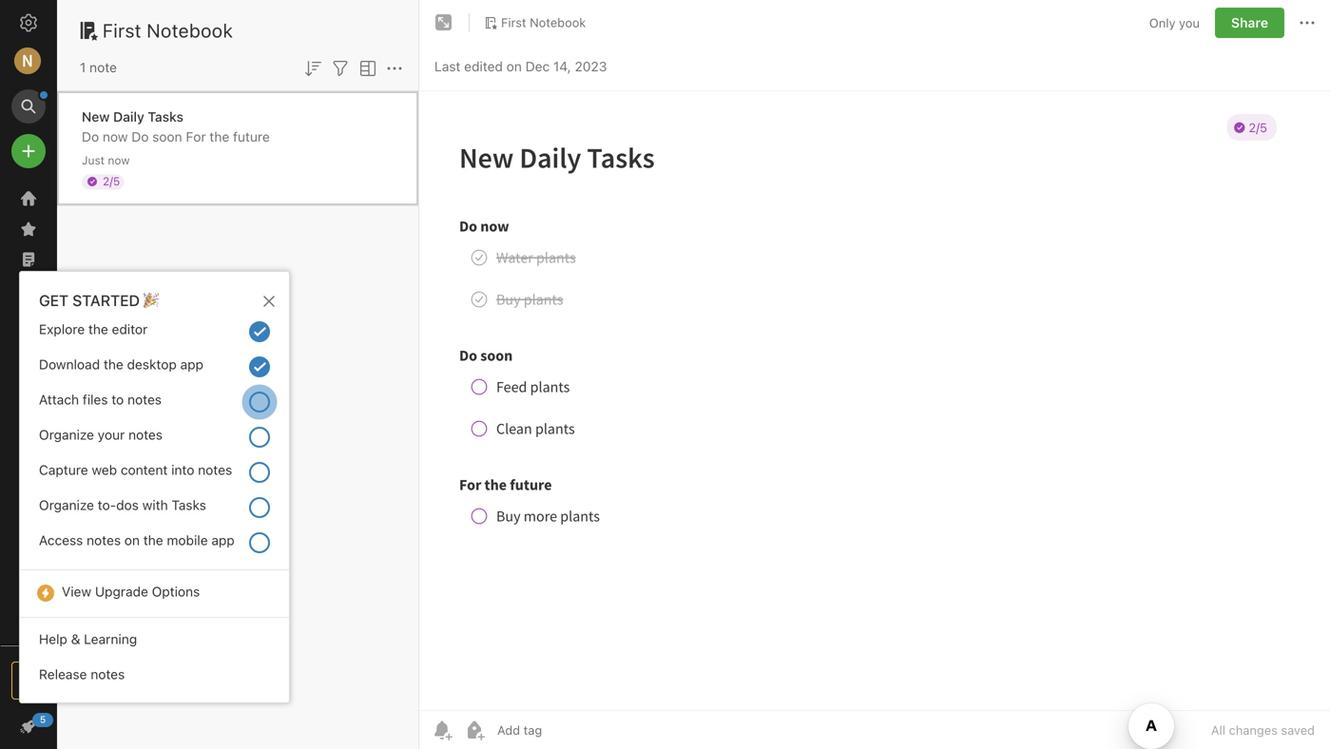 Task type: describe. For each thing, give the bounding box(es) containing it.
notes down to-
[[87, 532, 121, 548]]

attach
[[39, 392, 79, 407]]

to
[[112, 392, 124, 407]]

learning
[[84, 631, 137, 647]]

🎉
[[144, 291, 159, 309]]

explore
[[39, 321, 85, 337]]

all
[[1211, 723, 1226, 737]]

1 vertical spatial tasks
[[172, 497, 206, 513]]

options
[[152, 584, 200, 600]]

settings image
[[17, 11, 40, 34]]

notebook inside note list element
[[147, 19, 233, 41]]

the up to
[[104, 357, 123, 372]]

release notes
[[39, 666, 125, 682]]

Help and Learning task checklist field
[[0, 711, 57, 742]]

you
[[1179, 15, 1200, 30]]

2/5
[[103, 174, 120, 188]]

account image
[[14, 48, 41, 74]]

expand note image
[[433, 11, 455, 34]]

click to expand image
[[49, 714, 63, 737]]

do now do soon for the future
[[82, 129, 270, 145]]

notes down learning
[[91, 666, 125, 682]]

explore the editor
[[39, 321, 148, 337]]

1 note
[[80, 59, 117, 75]]

only you
[[1149, 15, 1200, 30]]

dropdown list menu containing view upgrade options
[[20, 578, 289, 626]]

app inside "download the desktop app" link
[[180, 357, 203, 372]]

just
[[82, 154, 105, 167]]

Add tag field
[[495, 722, 638, 738]]

app inside the access notes on the mobile app link
[[211, 532, 235, 548]]

future
[[233, 129, 270, 145]]

on for the
[[124, 532, 140, 548]]

edited
[[464, 58, 503, 74]]

help
[[39, 631, 67, 647]]

first notebook inside note list element
[[103, 19, 233, 41]]

share
[[1231, 15, 1268, 30]]

dec
[[525, 58, 550, 74]]

get started 🎉
[[39, 291, 159, 309]]

access
[[39, 532, 83, 548]]

new daily tasks
[[82, 109, 183, 125]]

now for just
[[108, 154, 130, 167]]

Sort options field
[[301, 55, 324, 80]]

first inside first notebook button
[[501, 15, 526, 30]]

add a reminder image
[[431, 719, 454, 742]]

tasks inside note list element
[[148, 109, 183, 125]]

notes down attach files to notes link
[[128, 427, 163, 443]]

dropdown list menu containing help & learning
[[20, 626, 289, 696]]

editor
[[112, 321, 148, 337]]

organize to-dos with tasks link
[[20, 492, 289, 527]]

on for dec
[[506, 58, 522, 74]]

with
[[142, 497, 168, 513]]

1 vertical spatial more actions field
[[383, 55, 406, 80]]

new
[[82, 109, 110, 125]]

organize for organize your notes
[[39, 427, 94, 443]]

dos
[[116, 497, 139, 513]]

to-
[[98, 497, 116, 513]]

view
[[62, 584, 91, 600]]

note
[[89, 59, 117, 75]]

View options field
[[352, 55, 379, 80]]

1 horizontal spatial more actions field
[[1296, 8, 1319, 38]]

Add filters field
[[329, 55, 352, 80]]

1
[[80, 59, 86, 75]]

access notes on the mobile app link
[[20, 527, 289, 562]]

Account field
[[0, 42, 57, 80]]



Task type: locate. For each thing, give the bounding box(es) containing it.
first inside note list element
[[103, 19, 142, 41]]

1 horizontal spatial first notebook
[[501, 15, 586, 30]]

1 vertical spatial organize
[[39, 497, 94, 513]]

capture web content into notes link
[[20, 456, 289, 492]]

mobile
[[167, 532, 208, 548]]

last
[[434, 58, 461, 74]]

into
[[171, 462, 194, 478]]

all changes saved
[[1211, 723, 1315, 737]]

now up 2/5
[[108, 154, 130, 167]]

started
[[72, 291, 140, 309]]

1 do from the left
[[82, 129, 99, 145]]

first
[[501, 15, 526, 30], [103, 19, 142, 41]]

the inside note list element
[[210, 129, 229, 145]]

access notes on the mobile app
[[39, 532, 235, 548]]

more actions image
[[383, 57, 406, 80]]

help & learning link
[[20, 626, 289, 661]]

0 horizontal spatial more actions field
[[383, 55, 406, 80]]

download the desktop app link
[[20, 351, 289, 386]]

more actions image
[[1296, 11, 1319, 34]]

the
[[210, 129, 229, 145], [88, 321, 108, 337], [104, 357, 123, 372], [143, 532, 163, 548]]

on inside the note window 'element'
[[506, 58, 522, 74]]

first notebook up the dec
[[501, 15, 586, 30]]

0 horizontal spatial do
[[82, 129, 99, 145]]

0 horizontal spatial on
[[124, 532, 140, 548]]

organize
[[39, 427, 94, 443], [39, 497, 94, 513]]

more actions field right share button
[[1296, 8, 1319, 38]]

notes
[[127, 392, 162, 407], [128, 427, 163, 443], [198, 462, 232, 478], [87, 532, 121, 548], [91, 666, 125, 682]]

app
[[180, 357, 203, 372], [211, 532, 235, 548]]

2 organize from the top
[[39, 497, 94, 513]]

0 vertical spatial more actions field
[[1296, 8, 1319, 38]]

0 horizontal spatial first
[[103, 19, 142, 41]]

first up last edited on dec 14, 2023
[[501, 15, 526, 30]]

for
[[186, 129, 206, 145]]

organize up capture
[[39, 427, 94, 443]]

first notebook
[[501, 15, 586, 30], [103, 19, 233, 41]]

0 vertical spatial tasks
[[148, 109, 183, 125]]

0 horizontal spatial first notebook
[[103, 19, 233, 41]]

your
[[98, 427, 125, 443]]

0 vertical spatial now
[[103, 129, 128, 145]]

capture web content into notes
[[39, 462, 232, 478]]

1 horizontal spatial first
[[501, 15, 526, 30]]

note list element
[[57, 0, 419, 749]]

dropdown list menu containing explore the editor
[[20, 316, 289, 578]]

notes right to
[[127, 392, 162, 407]]

attach files to notes link
[[20, 385, 289, 421]]

app right the mobile
[[211, 532, 235, 548]]

get
[[39, 291, 69, 309]]

1 organize from the top
[[39, 427, 94, 443]]

1 horizontal spatial on
[[506, 58, 522, 74]]

view upgrade options link
[[20, 578, 289, 609]]

release notes link
[[20, 661, 289, 696]]

0 horizontal spatial app
[[180, 357, 203, 372]]

explore the editor link
[[20, 316, 289, 351]]

organize down capture
[[39, 497, 94, 513]]

capture
[[39, 462, 88, 478]]

last edited on dec 14, 2023
[[434, 58, 607, 74]]

1 horizontal spatial app
[[211, 532, 235, 548]]

notebook inside button
[[530, 15, 586, 30]]

2 dropdown list menu from the top
[[20, 578, 289, 626]]

do down 'new'
[[82, 129, 99, 145]]

3 dropdown list menu from the top
[[20, 626, 289, 696]]

1 vertical spatial now
[[108, 154, 130, 167]]

1 dropdown list menu from the top
[[20, 316, 289, 578]]

1 vertical spatial on
[[124, 532, 140, 548]]

notebook
[[530, 15, 586, 30], [147, 19, 233, 41]]

organize your notes link
[[20, 421, 289, 456]]

5
[[40, 714, 46, 725]]

on
[[506, 58, 522, 74], [124, 532, 140, 548]]

home image
[[17, 187, 40, 210]]

help & learning
[[39, 631, 137, 647]]

organize to-dos with tasks
[[39, 497, 206, 513]]

view upgrade options
[[62, 584, 200, 600]]

Note Editor text field
[[419, 91, 1330, 710]]

0 horizontal spatial notebook
[[147, 19, 233, 41]]

do down new daily tasks at the top of the page
[[131, 129, 149, 145]]

14,
[[553, 58, 571, 74]]

tasks up soon
[[148, 109, 183, 125]]

tasks right 'with'
[[172, 497, 206, 513]]

2023
[[575, 58, 607, 74]]

more actions field right view options 'field' at the top
[[383, 55, 406, 80]]

web
[[92, 462, 117, 478]]

now for do
[[103, 129, 128, 145]]

attach files to notes
[[39, 392, 162, 407]]

organize for organize to-dos with tasks
[[39, 497, 94, 513]]

note window element
[[419, 0, 1330, 749]]

do
[[82, 129, 99, 145], [131, 129, 149, 145]]

on down the dos
[[124, 532, 140, 548]]

just now
[[82, 154, 130, 167]]

first notebook button
[[477, 10, 593, 36]]

download
[[39, 357, 100, 372]]

files
[[83, 392, 108, 407]]

0 vertical spatial app
[[180, 357, 203, 372]]

add filters image
[[329, 57, 352, 80]]

1 vertical spatial app
[[211, 532, 235, 548]]

the down organize to-dos with tasks link
[[143, 532, 163, 548]]

the right the for
[[210, 129, 229, 145]]

upgrade
[[95, 584, 148, 600]]

0 vertical spatial organize
[[39, 427, 94, 443]]

first up the note
[[103, 19, 142, 41]]

app right desktop
[[180, 357, 203, 372]]

1 horizontal spatial do
[[131, 129, 149, 145]]

tree
[[0, 183, 57, 645]]

soon
[[152, 129, 182, 145]]

on left the dec
[[506, 58, 522, 74]]

2 do from the left
[[131, 129, 149, 145]]

first notebook inside button
[[501, 15, 586, 30]]

saved
[[1281, 723, 1315, 737]]

daily
[[113, 109, 144, 125]]

dropdown list menu
[[20, 316, 289, 578], [20, 578, 289, 626], [20, 626, 289, 696]]

now down daily
[[103, 129, 128, 145]]

desktop
[[127, 357, 177, 372]]

1 horizontal spatial notebook
[[530, 15, 586, 30]]

download the desktop app
[[39, 357, 203, 372]]

0 vertical spatial on
[[506, 58, 522, 74]]

release
[[39, 666, 87, 682]]

notes right into
[[198, 462, 232, 478]]

More actions field
[[1296, 8, 1319, 38], [383, 55, 406, 80]]

the down get started 🎉
[[88, 321, 108, 337]]

changes
[[1229, 723, 1278, 737]]

now
[[103, 129, 128, 145], [108, 154, 130, 167]]

&
[[71, 631, 80, 647]]

on inside dropdown list menu
[[124, 532, 140, 548]]

only
[[1149, 15, 1176, 30]]

first notebook up the note
[[103, 19, 233, 41]]

tasks
[[148, 109, 183, 125], [172, 497, 206, 513]]

add tag image
[[463, 719, 486, 742]]

content
[[121, 462, 168, 478]]

upgrade image
[[17, 669, 40, 692]]

organize your notes
[[39, 427, 163, 443]]

share button
[[1215, 8, 1284, 38]]



Task type: vqa. For each thing, say whether or not it's contained in the screenshot.
option
no



